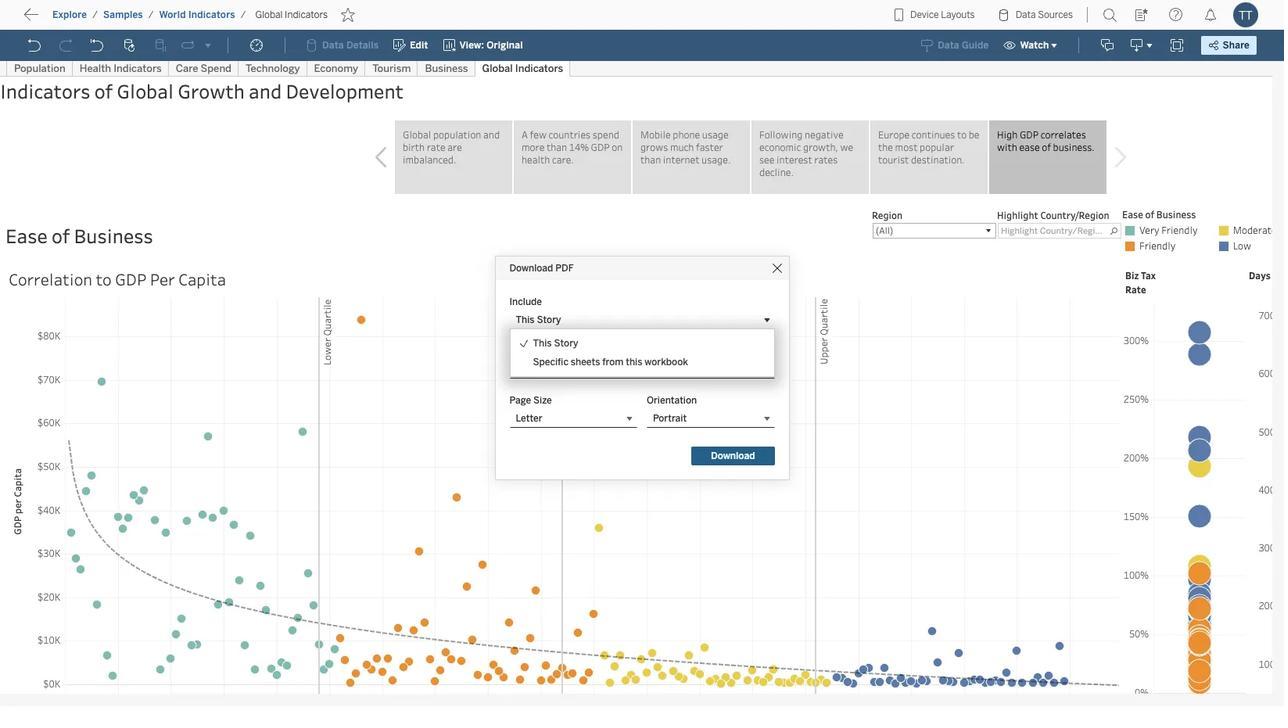 Task type: describe. For each thing, give the bounding box(es) containing it.
explore
[[52, 9, 87, 20]]

global indicators element
[[251, 9, 333, 20]]

skip to content link
[[38, 8, 159, 30]]

world
[[159, 9, 186, 20]]

to
[[70, 12, 83, 26]]

1 indicators from the left
[[188, 9, 235, 20]]

explore / samples / world indicators /
[[52, 9, 246, 20]]

global
[[255, 9, 283, 20]]

samples link
[[102, 9, 144, 21]]



Task type: locate. For each thing, give the bounding box(es) containing it.
2 horizontal spatial /
[[241, 9, 246, 20]]

3 / from the left
[[241, 9, 246, 20]]

world indicators link
[[158, 9, 236, 21]]

skip to content
[[41, 12, 134, 26]]

samples
[[103, 9, 143, 20]]

/
[[92, 9, 98, 20], [148, 9, 154, 20], [241, 9, 246, 20]]

indicators right world
[[188, 9, 235, 20]]

1 horizontal spatial /
[[148, 9, 154, 20]]

/ left world
[[148, 9, 154, 20]]

2 / from the left
[[148, 9, 154, 20]]

indicators right global
[[285, 9, 328, 20]]

/ left global
[[241, 9, 246, 20]]

global indicators
[[255, 9, 328, 20]]

2 indicators from the left
[[285, 9, 328, 20]]

explore link
[[52, 9, 88, 21]]

1 / from the left
[[92, 9, 98, 20]]

1 horizontal spatial indicators
[[285, 9, 328, 20]]

indicators
[[188, 9, 235, 20], [285, 9, 328, 20]]

/ right to
[[92, 9, 98, 20]]

skip
[[41, 12, 67, 26]]

0 horizontal spatial /
[[92, 9, 98, 20]]

0 horizontal spatial indicators
[[188, 9, 235, 20]]

content
[[86, 12, 134, 26]]



Task type: vqa. For each thing, say whether or not it's contained in the screenshot.
World
yes



